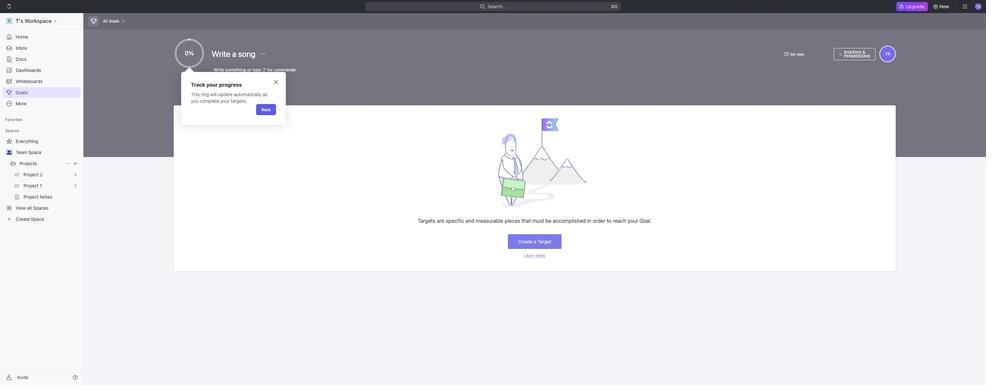 Task type: vqa. For each thing, say whether or not it's contained in the screenshot.
the bottommost Space
yes



Task type: describe. For each thing, give the bounding box(es) containing it.
a
[[232, 49, 236, 59]]

new
[[940, 4, 950, 9]]

and
[[466, 218, 475, 224]]

targets are specific and measurable pieces that must be accomplished in order to reach your goal.
[[418, 218, 652, 224]]

projects
[[20, 161, 37, 166]]

next button
[[256, 104, 276, 115]]

whiteboards
[[16, 79, 43, 84]]

&
[[863, 50, 866, 54]]

set date
[[791, 52, 805, 56]]

all goals link
[[101, 17, 121, 26]]

3 for 2
[[74, 172, 77, 177]]

are
[[437, 218, 445, 224]]

more button
[[3, 99, 81, 109]]

create space link
[[3, 214, 79, 225]]

this
[[191, 92, 200, 97]]

project for project 1
[[24, 183, 39, 189]]

must
[[533, 218, 544, 224]]

project 1 link
[[24, 181, 71, 191]]

0 horizontal spatial tb button
[[880, 46, 896, 62]]

goals
[[16, 90, 28, 95]]

more
[[16, 101, 27, 106]]

docs link
[[3, 54, 81, 64]]

measurable
[[476, 218, 504, 224]]

search...
[[488, 4, 507, 9]]

docs
[[16, 56, 27, 62]]

targets
[[418, 218, 436, 224]]

3 for 1
[[74, 183, 77, 188]]

all
[[27, 205, 32, 211]]

spaces inside tree
[[33, 205, 49, 211]]

sharing
[[844, 50, 862, 54]]

× dialog
[[181, 72, 286, 125]]

set date button
[[781, 50, 831, 58]]

notes
[[40, 194, 52, 200]]

create
[[16, 216, 30, 222]]

upgrade link
[[897, 2, 928, 11]]

space for team space
[[28, 150, 42, 155]]

favorites
[[5, 117, 23, 122]]

tb for tb dropdown button to the top
[[977, 4, 981, 8]]

0 vertical spatial spaces
[[5, 128, 19, 133]]

everything
[[16, 138, 38, 144]]

inbox
[[16, 45, 27, 51]]

complete
[[200, 98, 219, 104]]

project for project notes
[[24, 194, 39, 200]]

to
[[607, 218, 612, 224]]

project 2 link
[[24, 170, 71, 180]]

inbox link
[[3, 43, 81, 53]]

⌘k
[[611, 4, 618, 9]]

in
[[588, 218, 592, 224]]

t's
[[16, 18, 23, 24]]

projects link
[[20, 158, 62, 169]]

specific
[[446, 218, 464, 224]]

song
[[238, 49, 256, 59]]

be
[[546, 218, 552, 224]]

project 2
[[24, 172, 42, 177]]

0 vertical spatial tb button
[[974, 1, 984, 12]]

user group image
[[7, 151, 12, 154]]

× button
[[274, 77, 279, 86]]

order
[[593, 218, 606, 224]]

dashboards link
[[3, 65, 81, 76]]

write
[[212, 49, 230, 59]]

learn more
[[525, 253, 546, 258]]

home link
[[3, 32, 81, 42]]

track
[[191, 82, 205, 88]]

write a song
[[212, 49, 258, 59]]



Task type: locate. For each thing, give the bounding box(es) containing it.
view all spaces link
[[3, 203, 79, 213]]

1 vertical spatial project
[[24, 183, 39, 189]]

2 vertical spatial your
[[628, 218, 638, 224]]

all goals
[[103, 19, 119, 24]]

view all spaces
[[16, 205, 49, 211]]

progress
[[219, 82, 242, 88]]

home
[[16, 34, 28, 40]]

tb button
[[974, 1, 984, 12], [880, 46, 896, 62]]

everything link
[[3, 136, 79, 147]]

project up the view all spaces
[[24, 194, 39, 200]]

whiteboards link
[[3, 76, 81, 87]]

2 project from the top
[[24, 183, 39, 189]]

team space link
[[16, 147, 79, 158]]

space down everything 'link'
[[28, 150, 42, 155]]

2
[[40, 172, 42, 177]]

0 vertical spatial space
[[28, 150, 42, 155]]

targets.
[[231, 98, 247, 104]]

project notes link
[[24, 192, 79, 202]]

create a target
[[518, 239, 552, 244]]

set
[[791, 52, 796, 56]]

project 1
[[24, 183, 42, 189]]

view
[[16, 205, 26, 211]]

3 right project 2 link
[[74, 172, 77, 177]]

spaces down favorites button
[[5, 128, 19, 133]]

1 horizontal spatial tb button
[[974, 1, 984, 12]]

team space
[[16, 150, 42, 155]]

2 horizontal spatial your
[[628, 218, 638, 224]]

0 vertical spatial tb
[[977, 4, 981, 8]]

tb for left tb dropdown button
[[886, 51, 891, 56]]

tree containing everything
[[3, 136, 81, 225]]

1 vertical spatial spaces
[[33, 205, 49, 211]]

dashboards
[[16, 67, 41, 73]]

ring
[[201, 92, 209, 97]]

tree inside sidebar navigation
[[3, 136, 81, 225]]

0 vertical spatial project
[[24, 172, 39, 177]]

project for project 2
[[24, 172, 39, 177]]

your down update
[[221, 98, 230, 104]]

team
[[16, 150, 27, 155]]

0 horizontal spatial tb
[[886, 51, 891, 56]]

new button
[[931, 1, 954, 12]]

1 vertical spatial tb
[[886, 51, 891, 56]]

upgrade
[[906, 4, 925, 9]]

you
[[191, 98, 199, 104]]

1 3 from the top
[[74, 172, 77, 177]]

spaces
[[5, 128, 19, 133], [33, 205, 49, 211]]

0 horizontal spatial spaces
[[5, 128, 19, 133]]

1 vertical spatial space
[[31, 216, 44, 222]]

1 vertical spatial tb button
[[880, 46, 896, 62]]

project left the 1
[[24, 183, 39, 189]]

automatically
[[234, 92, 262, 97]]

0 horizontal spatial your
[[207, 82, 218, 88]]

update
[[218, 92, 233, 97]]

2 3 from the top
[[74, 183, 77, 188]]

workspace
[[25, 18, 52, 24]]

goal.
[[640, 218, 652, 224]]

more
[[536, 253, 546, 258]]

will
[[210, 92, 217, 97]]

3
[[74, 172, 77, 177], [74, 183, 77, 188]]

project left 2
[[24, 172, 39, 177]]

tree
[[3, 136, 81, 225]]

0 vertical spatial 3
[[74, 172, 77, 177]]

date
[[797, 52, 805, 56]]

3 project from the top
[[24, 194, 39, 200]]

pieces
[[505, 218, 521, 224]]

invite
[[17, 375, 28, 380]]

project inside project 1 link
[[24, 183, 39, 189]]

space for create space
[[31, 216, 44, 222]]

create space
[[16, 216, 44, 222]]

permissions
[[844, 54, 871, 58]]

learn more link
[[525, 253, 546, 258]]

reach
[[613, 218, 627, 224]]

space down view all spaces link
[[31, 216, 44, 222]]

project inside 'project notes' link
[[24, 194, 39, 200]]

t's workspace, , element
[[6, 18, 12, 24]]

sidebar navigation
[[0, 13, 85, 385]]

your left goal.
[[628, 218, 638, 224]]

×
[[274, 77, 279, 86]]

1
[[40, 183, 42, 189]]

your inside this ring will update automatically as you complete your targets.
[[221, 98, 230, 104]]

t's workspace
[[16, 18, 52, 24]]

next
[[262, 107, 271, 112]]

as
[[263, 92, 268, 97]]

2 vertical spatial project
[[24, 194, 39, 200]]

1 horizontal spatial your
[[221, 98, 230, 104]]

1 vertical spatial your
[[221, 98, 230, 104]]

goals link
[[3, 87, 81, 98]]

favorites button
[[3, 116, 25, 124]]

accomplished
[[553, 218, 586, 224]]

spaces up the create space link on the left of the page
[[33, 205, 49, 211]]

learn
[[525, 253, 535, 258]]

your
[[207, 82, 218, 88], [221, 98, 230, 104], [628, 218, 638, 224]]

project notes
[[24, 194, 52, 200]]

1 horizontal spatial tb
[[977, 4, 981, 8]]

your up 'will' at the top left of the page
[[207, 82, 218, 88]]

project inside project 2 link
[[24, 172, 39, 177]]

1 vertical spatial 3
[[74, 183, 77, 188]]

0 vertical spatial your
[[207, 82, 218, 88]]

tb
[[977, 4, 981, 8], [886, 51, 891, 56]]

space
[[28, 150, 42, 155], [31, 216, 44, 222]]

track your progress
[[191, 82, 242, 88]]

sharing & permissions
[[844, 50, 871, 58]]

that
[[522, 218, 531, 224]]

1 horizontal spatial spaces
[[33, 205, 49, 211]]

3 up 'project notes' link
[[74, 183, 77, 188]]

t
[[8, 18, 10, 23]]

1 project from the top
[[24, 172, 39, 177]]

this ring will update automatically as you complete your targets.
[[191, 92, 269, 104]]



